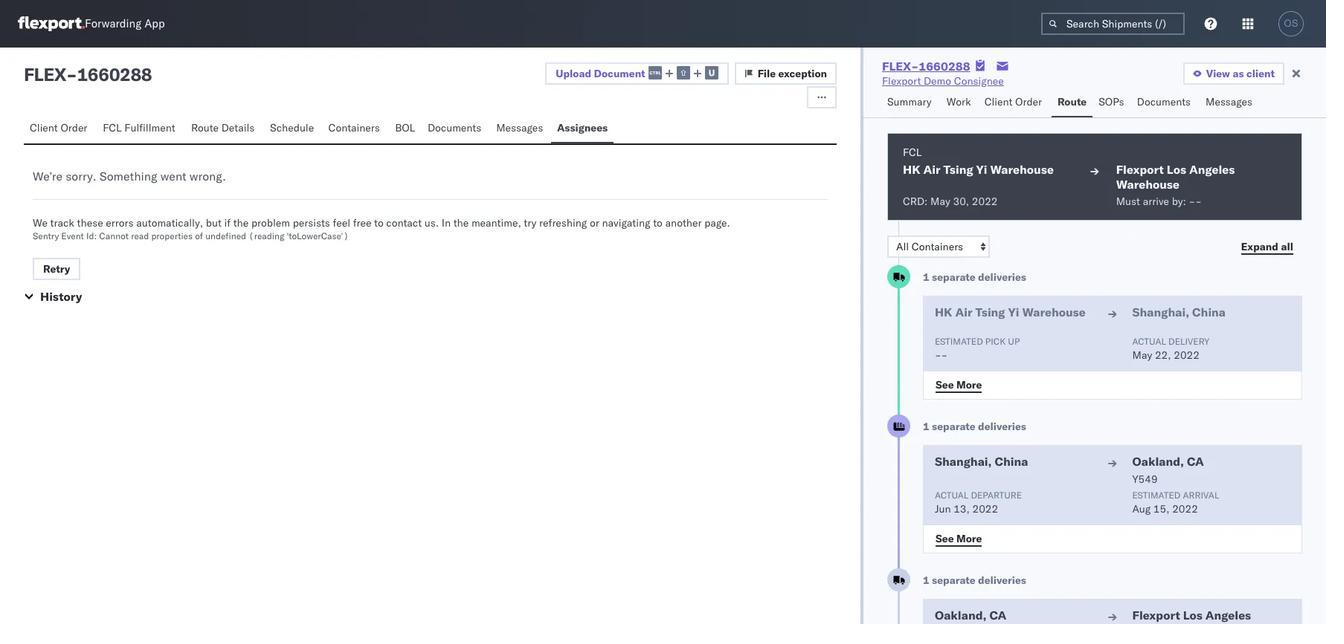 Task type: locate. For each thing, give the bounding box(es) containing it.
1 deliveries from the top
[[978, 271, 1027, 284]]

3 separate from the top
[[932, 574, 976, 588]]

0 vertical spatial client order
[[985, 95, 1042, 109]]

-
[[66, 63, 77, 86], [1189, 195, 1196, 208], [1196, 195, 1202, 208], [935, 349, 941, 362], [941, 349, 948, 362]]

0 horizontal spatial messages
[[496, 121, 543, 135]]

more for china
[[957, 532, 982, 546]]

shanghai, china
[[1133, 305, 1226, 320], [935, 455, 1028, 469]]

deliveries up 'oakland, ca'
[[978, 574, 1027, 588]]

up
[[1008, 336, 1020, 347]]

0 horizontal spatial client order button
[[24, 115, 97, 144]]

more down 13,
[[957, 532, 982, 546]]

1 horizontal spatial messages
[[1206, 95, 1253, 109]]

see for shanghai,
[[936, 532, 954, 546]]

fcl up the crd:
[[903, 146, 922, 159]]

we
[[33, 216, 48, 230]]

fcl fulfillment
[[103, 121, 175, 135]]

1 horizontal spatial yi
[[1008, 305, 1020, 320]]

fcl inside button
[[103, 121, 122, 135]]

0 vertical spatial hk
[[903, 162, 921, 177]]

2022 inside 'actual departure jun 13, 2022'
[[973, 503, 999, 516]]

fcl for fcl
[[903, 146, 922, 159]]

estimated inside estimated arrival aug 15, 2022
[[1133, 490, 1181, 501]]

1 vertical spatial flexport
[[1116, 162, 1164, 177]]

details
[[221, 121, 255, 135]]

actual for jun
[[935, 490, 969, 501]]

1 the from the left
[[233, 216, 249, 230]]

1 horizontal spatial china
[[1193, 305, 1226, 320]]

1 vertical spatial air
[[956, 305, 973, 320]]

see for hk
[[936, 378, 954, 392]]

order
[[1016, 95, 1042, 109], [61, 121, 87, 135]]

2022 for aug 15, 2022
[[1173, 503, 1198, 516]]

0 horizontal spatial estimated
[[935, 336, 983, 347]]

arrival
[[1183, 490, 1220, 501]]

os
[[1284, 18, 1299, 29]]

2022 for jun 13, 2022
[[973, 503, 999, 516]]

2022 down delivery
[[1174, 349, 1200, 362]]

1 horizontal spatial to
[[653, 216, 663, 230]]

as
[[1233, 67, 1244, 80]]

1 vertical spatial shanghai,
[[935, 455, 992, 469]]

1 horizontal spatial messages button
[[1200, 89, 1261, 118]]

1 vertical spatial more
[[957, 532, 982, 546]]

3 1 separate deliveries from the top
[[923, 574, 1027, 588]]

0 vertical spatial separate
[[932, 271, 976, 284]]

1 vertical spatial los
[[1183, 609, 1203, 623]]

client order button
[[979, 89, 1052, 118], [24, 115, 97, 144]]

us.
[[425, 216, 439, 230]]

0 vertical spatial air
[[924, 162, 941, 177]]

upload document
[[556, 67, 645, 80]]

0 vertical spatial deliveries
[[978, 271, 1027, 284]]

1 separate from the top
[[932, 271, 976, 284]]

flexport demo consignee link
[[882, 74, 1004, 89]]

1 to from the left
[[374, 216, 384, 230]]

to right free
[[374, 216, 384, 230]]

file exception button
[[735, 62, 837, 85], [735, 62, 837, 85]]

must arrive by: --
[[1116, 195, 1202, 208]]

documents for the rightmost documents button
[[1137, 95, 1191, 109]]

flexport demo consignee
[[882, 74, 1004, 88]]

0 horizontal spatial shanghai, china
[[935, 455, 1028, 469]]

the
[[233, 216, 249, 230], [454, 216, 469, 230]]

messages down view as client button
[[1206, 95, 1253, 109]]

flexport. image
[[18, 16, 85, 31]]

0 vertical spatial 1 separate deliveries
[[923, 271, 1027, 284]]

hk air tsing yi warehouse
[[903, 162, 1054, 177], [935, 305, 1086, 320]]

another
[[665, 216, 702, 230]]

0 horizontal spatial 1660288
[[77, 63, 152, 86]]

client order up we're
[[30, 121, 87, 135]]

2022
[[972, 195, 998, 208], [1174, 349, 1200, 362], [973, 503, 999, 516], [1173, 503, 1198, 516]]

the right 'if' on the top
[[233, 216, 249, 230]]

messages left assignees
[[496, 121, 543, 135]]

1 vertical spatial separate
[[932, 420, 976, 434]]

1 vertical spatial order
[[61, 121, 87, 135]]

0 horizontal spatial ca
[[990, 609, 1007, 623]]

0 horizontal spatial air
[[924, 162, 941, 177]]

see more down 13,
[[936, 532, 982, 546]]

0 horizontal spatial actual
[[935, 490, 969, 501]]

y549
[[1133, 473, 1158, 487]]

warehouse
[[991, 162, 1054, 177], [1116, 177, 1180, 192], [1022, 305, 1086, 320], [1133, 623, 1196, 625]]

messages button left assignees
[[490, 115, 551, 144]]

1 vertical spatial actual
[[935, 490, 969, 501]]

2 deliveries from the top
[[978, 420, 1027, 434]]

2022 down arrival
[[1173, 503, 1198, 516]]

1 horizontal spatial hk
[[935, 305, 953, 320]]

hk up estimated pick up --
[[935, 305, 953, 320]]

0 horizontal spatial tsing
[[944, 162, 974, 177]]

2 see from the top
[[936, 532, 954, 546]]

consignee
[[954, 74, 1004, 88]]

see more button
[[927, 374, 991, 397], [927, 528, 991, 551]]

0 vertical spatial documents
[[1137, 95, 1191, 109]]

0 vertical spatial tsing
[[944, 162, 974, 177]]

aug
[[1133, 503, 1151, 516]]

0 vertical spatial flexport los angeles warehouse
[[1116, 162, 1235, 192]]

2 the from the left
[[454, 216, 469, 230]]

0 vertical spatial fcl
[[103, 121, 122, 135]]

1 horizontal spatial documents
[[1137, 95, 1191, 109]]

see more button down 13,
[[927, 528, 991, 551]]

documents right 'sops' button
[[1137, 95, 1191, 109]]

hk air tsing yi warehouse up 30,
[[903, 162, 1054, 177]]

0 vertical spatial see more
[[936, 378, 982, 392]]

oakland,
[[1133, 455, 1184, 469], [935, 609, 987, 623]]

2022 inside "actual delivery may 22, 2022"
[[1174, 349, 1200, 362]]

flexport los angeles warehouse for oakland, ca
[[1133, 609, 1251, 625]]

flexport for hk air tsing yi warehouse
[[1116, 162, 1164, 177]]

client up we're
[[30, 121, 58, 135]]

1 vertical spatial hk
[[935, 305, 953, 320]]

may left 30,
[[931, 195, 951, 208]]

route
[[1058, 95, 1087, 109], [191, 121, 219, 135]]

13,
[[954, 503, 970, 516]]

more
[[957, 378, 982, 392], [957, 532, 982, 546]]

feel
[[333, 216, 350, 230]]

see more button for hk
[[927, 374, 991, 397]]

client down consignee
[[985, 95, 1013, 109]]

work
[[947, 95, 971, 109]]

1 for shanghai, china
[[923, 420, 930, 434]]

oakland, for oakland, ca
[[935, 609, 987, 623]]

1 vertical spatial see more
[[936, 532, 982, 546]]

file exception
[[758, 67, 827, 80]]

1 horizontal spatial the
[[454, 216, 469, 230]]

2 to from the left
[[653, 216, 663, 230]]

1 separate deliveries for air
[[923, 271, 1027, 284]]

read
[[131, 231, 149, 242]]

0 vertical spatial 1
[[923, 271, 930, 284]]

1 vertical spatial 1 separate deliveries
[[923, 420, 1027, 434]]

0 vertical spatial client
[[985, 95, 1013, 109]]

client order
[[985, 95, 1042, 109], [30, 121, 87, 135]]

angeles
[[1190, 162, 1235, 177], [1206, 609, 1251, 623]]

angeles for hk air tsing yi warehouse
[[1190, 162, 1235, 177]]

route inside route button
[[1058, 95, 1087, 109]]

1 horizontal spatial actual
[[1133, 336, 1166, 347]]

1 separate deliveries up "pick"
[[923, 271, 1027, 284]]

china up departure
[[995, 455, 1028, 469]]

1 horizontal spatial oakland,
[[1133, 455, 1184, 469]]

tsing up 30,
[[944, 162, 974, 177]]

0 vertical spatial estimated
[[935, 336, 983, 347]]

0 horizontal spatial fcl
[[103, 121, 122, 135]]

see more down estimated pick up --
[[936, 378, 982, 392]]

1 separate deliveries up 'oakland, ca'
[[923, 574, 1027, 588]]

deliveries up departure
[[978, 420, 1027, 434]]

see more button down estimated pick up --
[[927, 374, 991, 397]]

oakland, inside oakland, ca y549
[[1133, 455, 1184, 469]]

summary button
[[882, 89, 941, 118]]

0 vertical spatial hk air tsing yi warehouse
[[903, 162, 1054, 177]]

client order button down consignee
[[979, 89, 1052, 118]]

upload document button
[[546, 62, 729, 85]]

1 separate deliveries up departure
[[923, 420, 1027, 434]]

see more
[[936, 378, 982, 392], [936, 532, 982, 546]]

1 vertical spatial see more button
[[927, 528, 991, 551]]

0 horizontal spatial route
[[191, 121, 219, 135]]

ca
[[1187, 455, 1204, 469], [990, 609, 1007, 623]]

1 horizontal spatial tsing
[[976, 305, 1005, 320]]

problem
[[251, 216, 290, 230]]

1 horizontal spatial ca
[[1187, 455, 1204, 469]]

actual up 22, at right
[[1133, 336, 1166, 347]]

2 1 separate deliveries from the top
[[923, 420, 1027, 434]]

1 horizontal spatial order
[[1016, 95, 1042, 109]]

hk up the crd:
[[903, 162, 921, 177]]

1 vertical spatial shanghai, china
[[935, 455, 1028, 469]]

3 1 from the top
[[923, 574, 930, 588]]

documents right bol button
[[428, 121, 482, 135]]

actual inside 'actual departure jun 13, 2022'
[[935, 490, 969, 501]]

0 horizontal spatial client order
[[30, 121, 87, 135]]

china up delivery
[[1193, 305, 1226, 320]]

2 separate from the top
[[932, 420, 976, 434]]

these
[[77, 216, 103, 230]]

1 vertical spatial angeles
[[1206, 609, 1251, 623]]

(reading
[[249, 231, 284, 242]]

documents for documents button to the left
[[428, 121, 482, 135]]

hk air tsing yi warehouse up up
[[935, 305, 1086, 320]]

estimated up "15,"
[[1133, 490, 1181, 501]]

client order down consignee
[[985, 95, 1042, 109]]

messages button down view as client button
[[1200, 89, 1261, 118]]

actual for may
[[1133, 336, 1166, 347]]

but
[[206, 216, 222, 230]]

see down estimated pick up --
[[936, 378, 954, 392]]

may left 22, at right
[[1133, 349, 1153, 362]]

1 vertical spatial hk air tsing yi warehouse
[[935, 305, 1086, 320]]

actual
[[1133, 336, 1166, 347], [935, 490, 969, 501]]

0 vertical spatial more
[[957, 378, 982, 392]]

order for client order button to the left
[[61, 121, 87, 135]]

0 horizontal spatial oakland,
[[935, 609, 987, 623]]

documents button right bol
[[422, 115, 490, 144]]

2 vertical spatial 1
[[923, 574, 930, 588]]

shanghai, china up departure
[[935, 455, 1028, 469]]

0 vertical spatial shanghai,
[[1133, 305, 1190, 320]]

1 vertical spatial yi
[[1008, 305, 1020, 320]]

flexport for oakland, ca
[[1133, 609, 1180, 623]]

view as client
[[1206, 67, 1275, 80]]

3 deliveries from the top
[[978, 574, 1027, 588]]

1 vertical spatial deliveries
[[978, 420, 1027, 434]]

1 separate deliveries for china
[[923, 420, 1027, 434]]

estimated for 15,
[[1133, 490, 1181, 501]]

yi
[[976, 162, 988, 177], [1008, 305, 1020, 320]]

undefined
[[205, 231, 246, 242]]

air up estimated pick up --
[[956, 305, 973, 320]]

1 vertical spatial route
[[191, 121, 219, 135]]

flexport
[[882, 74, 921, 88], [1116, 162, 1164, 177], [1133, 609, 1180, 623]]

estimated left "pick"
[[935, 336, 983, 347]]

1 horizontal spatial client
[[985, 95, 1013, 109]]

deliveries for air
[[978, 271, 1027, 284]]

2022 down departure
[[973, 503, 999, 516]]

1 vertical spatial estimated
[[1133, 490, 1181, 501]]

0 vertical spatial yi
[[976, 162, 988, 177]]

bol
[[395, 121, 415, 135]]

air up the crd:
[[924, 162, 941, 177]]

1 see from the top
[[936, 378, 954, 392]]

0 horizontal spatial may
[[931, 195, 951, 208]]

2 more from the top
[[957, 532, 982, 546]]

crd: may 30, 2022
[[903, 195, 998, 208]]

yi up crd: may 30, 2022
[[976, 162, 988, 177]]

route inside route details button
[[191, 121, 219, 135]]

page.
[[705, 216, 730, 230]]

see
[[936, 378, 954, 392], [936, 532, 954, 546]]

actual up jun
[[935, 490, 969, 501]]

1660288 down forwarding
[[77, 63, 152, 86]]

0 horizontal spatial order
[[61, 121, 87, 135]]

route left details
[[191, 121, 219, 135]]

1 more from the top
[[957, 378, 982, 392]]

1 horizontal spatial client order
[[985, 95, 1042, 109]]

0 vertical spatial shanghai, china
[[1133, 305, 1226, 320]]

1 see more button from the top
[[927, 374, 991, 397]]

2 vertical spatial flexport
[[1133, 609, 1180, 623]]

see down jun
[[936, 532, 954, 546]]

persists
[[293, 216, 330, 230]]

estimated for -
[[935, 336, 983, 347]]

1660288 up flexport demo consignee
[[919, 59, 971, 74]]

flexport los angeles warehouse for hk air tsing yi warehouse
[[1116, 162, 1235, 192]]

shanghai,
[[1133, 305, 1190, 320], [935, 455, 992, 469]]

2 vertical spatial deliveries
[[978, 574, 1027, 588]]

0 horizontal spatial documents
[[428, 121, 482, 135]]

0 vertical spatial order
[[1016, 95, 1042, 109]]

estimated inside estimated pick up --
[[935, 336, 983, 347]]

shanghai, china up delivery
[[1133, 305, 1226, 320]]

1 vertical spatial 1
[[923, 420, 930, 434]]

client order button up we're
[[24, 115, 97, 144]]

1 vertical spatial fcl
[[903, 146, 922, 159]]

route left the sops
[[1058, 95, 1087, 109]]

2 1 from the top
[[923, 420, 930, 434]]

tsing up "pick"
[[976, 305, 1005, 320]]

1 horizontal spatial fcl
[[903, 146, 922, 159]]

1 horizontal spatial client order button
[[979, 89, 1052, 118]]

2 vertical spatial 1 separate deliveries
[[923, 574, 1027, 588]]

1 for hk air tsing yi warehouse
[[923, 271, 930, 284]]

0 horizontal spatial the
[[233, 216, 249, 230]]

more for air
[[957, 378, 982, 392]]

0 horizontal spatial yi
[[976, 162, 988, 177]]

more down estimated pick up --
[[957, 378, 982, 392]]

1 vertical spatial may
[[1133, 349, 1153, 362]]

order left route button on the top
[[1016, 95, 1042, 109]]

shanghai, up "actual delivery may 22, 2022"
[[1133, 305, 1190, 320]]

ca inside oakland, ca y549
[[1187, 455, 1204, 469]]

1 vertical spatial client
[[30, 121, 58, 135]]

1 horizontal spatial may
[[1133, 349, 1153, 362]]

2022 inside estimated arrival aug 15, 2022
[[1173, 503, 1198, 516]]

2 see more from the top
[[936, 532, 982, 546]]

2 see more button from the top
[[927, 528, 991, 551]]

1 1 separate deliveries from the top
[[923, 271, 1027, 284]]

actual inside "actual delivery may 22, 2022"
[[1133, 336, 1166, 347]]

0 horizontal spatial to
[[374, 216, 384, 230]]

documents button right the sops
[[1131, 89, 1200, 118]]

the right the in on the left of page
[[454, 216, 469, 230]]

forwarding app link
[[18, 16, 165, 31]]

0 vertical spatial see
[[936, 378, 954, 392]]

shanghai, up 'actual departure jun 13, 2022'
[[935, 455, 992, 469]]

oakland, ca
[[935, 609, 1007, 623]]

1 horizontal spatial estimated
[[1133, 490, 1181, 501]]

order up sorry. at the left of page
[[61, 121, 87, 135]]

navigating
[[602, 216, 651, 230]]

1 see more from the top
[[936, 378, 982, 392]]

to left the another
[[653, 216, 663, 230]]

1 1 from the top
[[923, 271, 930, 284]]

actual departure jun 13, 2022
[[935, 490, 1022, 516]]

flexport los angeles warehouse
[[1116, 162, 1235, 192], [1133, 609, 1251, 625]]

fcl fulfillment button
[[97, 115, 185, 144]]

yi up up
[[1008, 305, 1020, 320]]

2 vertical spatial separate
[[932, 574, 976, 588]]

client
[[985, 95, 1013, 109], [30, 121, 58, 135]]

0 vertical spatial see more button
[[927, 374, 991, 397]]

we're
[[33, 169, 63, 184]]

deliveries up "pick"
[[978, 271, 1027, 284]]

0 vertical spatial actual
[[1133, 336, 1166, 347]]

fcl left fulfillment
[[103, 121, 122, 135]]

demo
[[924, 74, 952, 88]]

fulfillment
[[124, 121, 175, 135]]

0 vertical spatial messages
[[1206, 95, 1253, 109]]

may
[[931, 195, 951, 208], [1133, 349, 1153, 362]]



Task type: describe. For each thing, give the bounding box(es) containing it.
containers
[[328, 121, 380, 135]]

0 vertical spatial flexport
[[882, 74, 921, 88]]

15,
[[1154, 503, 1170, 516]]

sorry.
[[66, 169, 96, 184]]

0 horizontal spatial documents button
[[422, 115, 490, 144]]

deliveries for china
[[978, 420, 1027, 434]]

retry button
[[33, 258, 81, 280]]

separate for hk
[[932, 271, 976, 284]]

1 horizontal spatial documents button
[[1131, 89, 1200, 118]]

bol button
[[389, 115, 422, 144]]

30,
[[953, 195, 969, 208]]

something
[[100, 169, 157, 184]]

refreshing
[[539, 216, 587, 230]]

flex
[[24, 63, 66, 86]]

1 vertical spatial china
[[995, 455, 1028, 469]]

history button
[[40, 289, 82, 304]]

sentry
[[33, 231, 59, 242]]

1 horizontal spatial 1660288
[[919, 59, 971, 74]]

0 vertical spatial may
[[931, 195, 951, 208]]

1 vertical spatial messages
[[496, 121, 543, 135]]

we track these errors automatically, but if the problem persists feel free to contact us. in the meantime, try refreshing or navigating to another page. sentry event id: cannot read properties of undefined (reading 'tolowercase')
[[33, 216, 730, 242]]

ca for oakland, ca y549
[[1187, 455, 1204, 469]]

os button
[[1274, 7, 1309, 41]]

view as client button
[[1183, 62, 1285, 85]]

actual delivery may 22, 2022
[[1133, 336, 1210, 362]]

pick
[[986, 336, 1006, 347]]

expand
[[1241, 240, 1279, 253]]

route for route details
[[191, 121, 219, 135]]

assignees button
[[551, 115, 614, 144]]

fcl for fcl fulfillment
[[103, 121, 122, 135]]

separate for shanghai,
[[932, 420, 976, 434]]

1 horizontal spatial air
[[956, 305, 973, 320]]

id:
[[86, 231, 97, 242]]

0 horizontal spatial shanghai,
[[935, 455, 992, 469]]

wrong.
[[190, 169, 226, 184]]

oakland, ca y549
[[1133, 455, 1204, 487]]

2022 right 30,
[[972, 195, 998, 208]]

sops button
[[1093, 89, 1131, 118]]

try
[[524, 216, 537, 230]]

estimated arrival aug 15, 2022
[[1133, 490, 1220, 516]]

containers button
[[322, 115, 389, 144]]

upload
[[556, 67, 591, 80]]

route button
[[1052, 89, 1093, 118]]

all
[[1281, 240, 1294, 253]]

track
[[50, 216, 74, 230]]

arrive
[[1143, 195, 1169, 208]]

flex-1660288
[[882, 59, 971, 74]]

must
[[1116, 195, 1140, 208]]

view
[[1206, 67, 1230, 80]]

2022 for may 22, 2022
[[1174, 349, 1200, 362]]

exception
[[779, 67, 827, 80]]

see more for hk
[[936, 378, 982, 392]]

free
[[353, 216, 372, 230]]

went
[[160, 169, 186, 184]]

route for route
[[1058, 95, 1087, 109]]

work button
[[941, 89, 979, 118]]

1 vertical spatial client order
[[30, 121, 87, 135]]

forwarding
[[85, 17, 142, 31]]

flex-1660288 link
[[882, 59, 971, 74]]

los for hk air tsing yi warehouse
[[1167, 162, 1187, 177]]

we're sorry. something went wrong.
[[33, 169, 226, 184]]

delivery
[[1169, 336, 1210, 347]]

flex - 1660288
[[24, 63, 152, 86]]

sops
[[1099, 95, 1125, 109]]

1 vertical spatial tsing
[[976, 305, 1005, 320]]

angeles for oakland, ca
[[1206, 609, 1251, 623]]

of
[[195, 231, 203, 242]]

flex-
[[882, 59, 919, 74]]

event
[[61, 231, 84, 242]]

summary
[[888, 95, 932, 109]]

order for rightmost client order button
[[1016, 95, 1042, 109]]

file
[[758, 67, 776, 80]]

0 horizontal spatial client
[[30, 121, 58, 135]]

or
[[590, 216, 599, 230]]

los for oakland, ca
[[1183, 609, 1203, 623]]

errors
[[106, 216, 134, 230]]

'tolowercase')
[[287, 231, 349, 242]]

in
[[442, 216, 451, 230]]

route details button
[[185, 115, 264, 144]]

0 horizontal spatial hk
[[903, 162, 921, 177]]

properties
[[151, 231, 193, 242]]

expand all
[[1241, 240, 1294, 253]]

app
[[144, 17, 165, 31]]

may inside "actual delivery may 22, 2022"
[[1133, 349, 1153, 362]]

assignees
[[557, 121, 608, 135]]

schedule
[[270, 121, 314, 135]]

Search Shipments (/) text field
[[1042, 13, 1185, 35]]

1 horizontal spatial shanghai, china
[[1133, 305, 1226, 320]]

0 vertical spatial china
[[1193, 305, 1226, 320]]

history
[[40, 289, 82, 304]]

forwarding app
[[85, 17, 165, 31]]

contact
[[386, 216, 422, 230]]

expand all button
[[1232, 236, 1303, 258]]

ca for oakland, ca
[[990, 609, 1007, 623]]

oakland, for oakland, ca y549
[[1133, 455, 1184, 469]]

jun
[[935, 503, 951, 516]]

estimated pick up --
[[935, 336, 1020, 362]]

0 horizontal spatial messages button
[[490, 115, 551, 144]]

cannot
[[99, 231, 129, 242]]

retry
[[43, 263, 70, 276]]

see more button for shanghai,
[[927, 528, 991, 551]]

see more for shanghai,
[[936, 532, 982, 546]]

route details
[[191, 121, 255, 135]]

departure
[[971, 490, 1022, 501]]



Task type: vqa. For each thing, say whether or not it's contained in the screenshot.
the leftmost Client Order
yes



